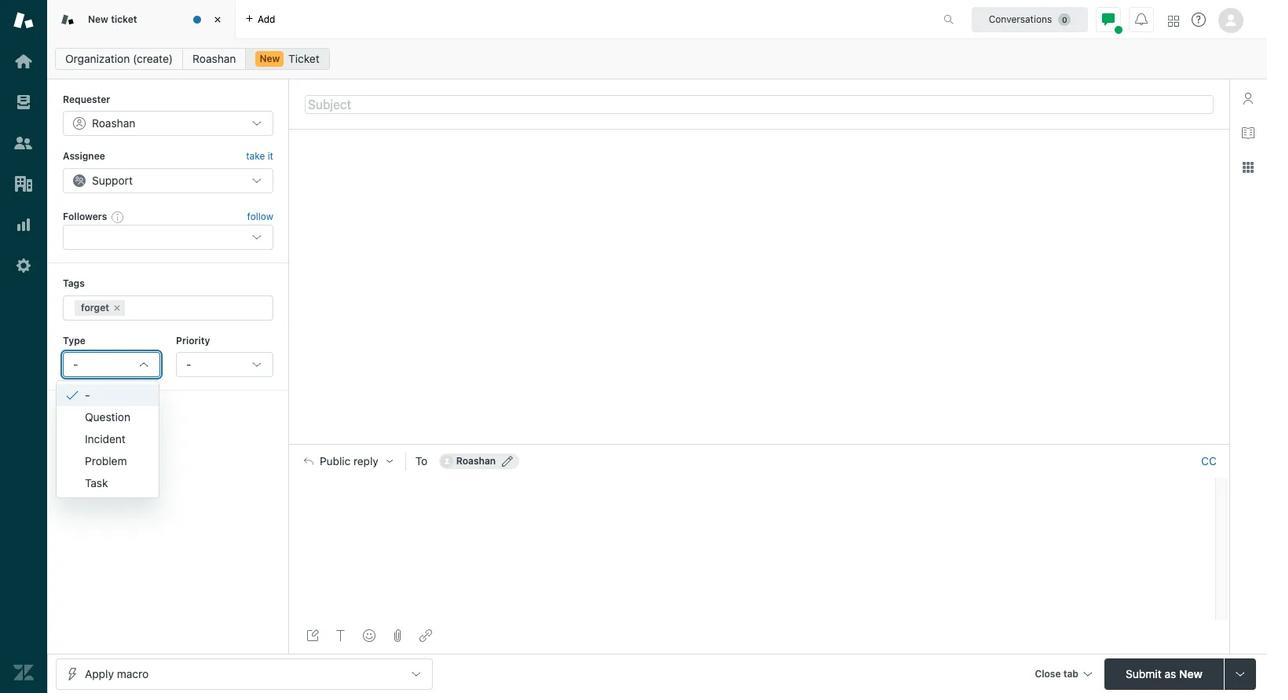 Task type: vqa. For each thing, say whether or not it's contained in the screenshot.
left (opens in a new tab) icon
no



Task type: locate. For each thing, give the bounding box(es) containing it.
edit user image
[[502, 456, 513, 467]]

roashan link
[[182, 48, 246, 70]]

views image
[[13, 92, 34, 112]]

zendesk image
[[13, 662, 34, 683]]

take it
[[246, 150, 273, 162]]

0 vertical spatial new
[[88, 13, 108, 25]]

assignee element
[[63, 168, 273, 193]]

- for priority
[[186, 358, 191, 371]]

2 horizontal spatial new
[[1180, 667, 1203, 680]]

assignee
[[63, 150, 105, 162]]

to
[[416, 454, 428, 468]]

close
[[1035, 668, 1061, 679]]

2 horizontal spatial -
[[186, 358, 191, 371]]

customer context image
[[1242, 92, 1255, 105]]

- up the question
[[85, 388, 90, 401]]

close image
[[210, 12, 226, 28]]

new ticket
[[88, 13, 137, 25]]

as
[[1165, 667, 1177, 680]]

ticket
[[289, 52, 320, 65]]

roashan down "requester" on the top
[[92, 117, 135, 130]]

submit as new
[[1126, 667, 1203, 680]]

- button
[[63, 352, 160, 377], [176, 352, 273, 377]]

2 vertical spatial new
[[1180, 667, 1203, 680]]

1 vertical spatial roashan
[[92, 117, 135, 130]]

ticket
[[111, 13, 137, 25]]

apps image
[[1242, 161, 1255, 174]]

1 horizontal spatial - button
[[176, 352, 273, 377]]

reporting image
[[13, 215, 34, 235]]

- down priority
[[186, 358, 191, 371]]

new right as
[[1180, 667, 1203, 680]]

1 horizontal spatial new
[[260, 53, 280, 64]]

0 vertical spatial roashan
[[193, 52, 236, 65]]

roashan right roashan@gmail.com icon
[[456, 455, 496, 467]]

new left ticket
[[260, 53, 280, 64]]

new for new
[[260, 53, 280, 64]]

question option
[[57, 406, 159, 428]]

new inside tab
[[88, 13, 108, 25]]

conversations button
[[972, 7, 1088, 32]]

roashan inside requester element
[[92, 117, 135, 130]]

- inside option
[[85, 388, 90, 401]]

new left "ticket"
[[88, 13, 108, 25]]

new
[[88, 13, 108, 25], [260, 53, 280, 64], [1180, 667, 1203, 680]]

- button up - option
[[63, 352, 160, 377]]

follow
[[247, 211, 273, 222]]

organization (create)
[[65, 52, 173, 65]]

type list box
[[56, 380, 160, 498]]

roashan
[[193, 52, 236, 65], [92, 117, 135, 130], [456, 455, 496, 467]]

organization (create) button
[[55, 48, 183, 70]]

1 horizontal spatial -
[[85, 388, 90, 401]]

minimize composer image
[[753, 438, 766, 450]]

public reply
[[320, 455, 379, 468]]

task
[[85, 476, 108, 489]]

tags
[[63, 278, 85, 289]]

button displays agent's chat status as online. image
[[1103, 13, 1115, 26]]

customers image
[[13, 133, 34, 153]]

main element
[[0, 0, 47, 693]]

forget
[[81, 301, 109, 313]]

add
[[258, 13, 275, 25]]

public
[[320, 455, 351, 468]]

new inside 'secondary' element
[[260, 53, 280, 64]]

0 horizontal spatial -
[[73, 358, 78, 371]]

conversations
[[989, 13, 1052, 25]]

0 horizontal spatial - button
[[63, 352, 160, 377]]

1 horizontal spatial roashan
[[193, 52, 236, 65]]

- down type
[[73, 358, 78, 371]]

0 horizontal spatial new
[[88, 13, 108, 25]]

knowledge image
[[1242, 127, 1255, 139]]

2 - button from the left
[[176, 352, 273, 377]]

incident option
[[57, 428, 159, 450]]

-
[[73, 358, 78, 371], [186, 358, 191, 371], [85, 388, 90, 401]]

2 horizontal spatial roashan
[[456, 455, 496, 467]]

- button down priority
[[176, 352, 273, 377]]

roashan down close image
[[193, 52, 236, 65]]

roashan for requester
[[92, 117, 135, 130]]

add attachment image
[[391, 629, 404, 642]]

tabs tab list
[[47, 0, 927, 39]]

task option
[[57, 472, 159, 494]]

get help image
[[1192, 13, 1206, 27]]

0 horizontal spatial roashan
[[92, 117, 135, 130]]

requester
[[63, 94, 110, 105]]

problem
[[85, 454, 127, 467]]

apply macro
[[85, 667, 149, 680]]

- for type
[[73, 358, 78, 371]]

incident
[[85, 432, 126, 445]]

followers element
[[63, 225, 273, 250]]

1 - button from the left
[[63, 352, 160, 377]]

close tab
[[1035, 668, 1079, 679]]

tab
[[1064, 668, 1079, 679]]

roashan inside 'secondary' element
[[193, 52, 236, 65]]

question
[[85, 410, 130, 423]]

1 vertical spatial new
[[260, 53, 280, 64]]

get started image
[[13, 51, 34, 72]]

2 vertical spatial roashan
[[456, 455, 496, 467]]

cc
[[1202, 454, 1217, 468]]

type
[[63, 334, 86, 346]]



Task type: describe. For each thing, give the bounding box(es) containing it.
organizations image
[[13, 174, 34, 194]]

insert emojis image
[[363, 629, 376, 642]]

notifications image
[[1136, 13, 1148, 26]]

public reply button
[[290, 445, 405, 478]]

submit
[[1126, 667, 1162, 680]]

zendesk support image
[[13, 10, 34, 31]]

roashan for to
[[456, 455, 496, 467]]

admin image
[[13, 255, 34, 276]]

new ticket tab
[[47, 0, 236, 39]]

- option
[[57, 384, 159, 406]]

requester element
[[63, 111, 273, 136]]

support
[[92, 173, 133, 187]]

roashan@gmail.com image
[[441, 455, 453, 468]]

new for new ticket
[[88, 13, 108, 25]]

follow button
[[247, 210, 273, 224]]

draft mode image
[[306, 629, 319, 642]]

priority
[[176, 334, 210, 346]]

- button for priority
[[176, 352, 273, 377]]

problem option
[[57, 450, 159, 472]]

info on adding followers image
[[112, 211, 124, 223]]

macro
[[117, 667, 149, 680]]

remove image
[[112, 303, 122, 312]]

take it button
[[246, 149, 273, 165]]

take
[[246, 150, 265, 162]]

zendesk products image
[[1169, 15, 1180, 26]]

close tab button
[[1028, 658, 1099, 692]]

format text image
[[335, 629, 347, 642]]

reply
[[354, 455, 379, 468]]

add button
[[236, 0, 285, 39]]

organization
[[65, 52, 130, 65]]

Subject field
[[305, 95, 1214, 114]]

cc button
[[1202, 454, 1217, 468]]

displays possible ticket submission types image
[[1235, 668, 1247, 680]]

apply
[[85, 667, 114, 680]]

- button for type
[[63, 352, 160, 377]]

it
[[268, 150, 273, 162]]

followers
[[63, 210, 107, 222]]

secondary element
[[47, 43, 1268, 75]]

add link (cmd k) image
[[420, 629, 432, 642]]

(create)
[[133, 52, 173, 65]]



